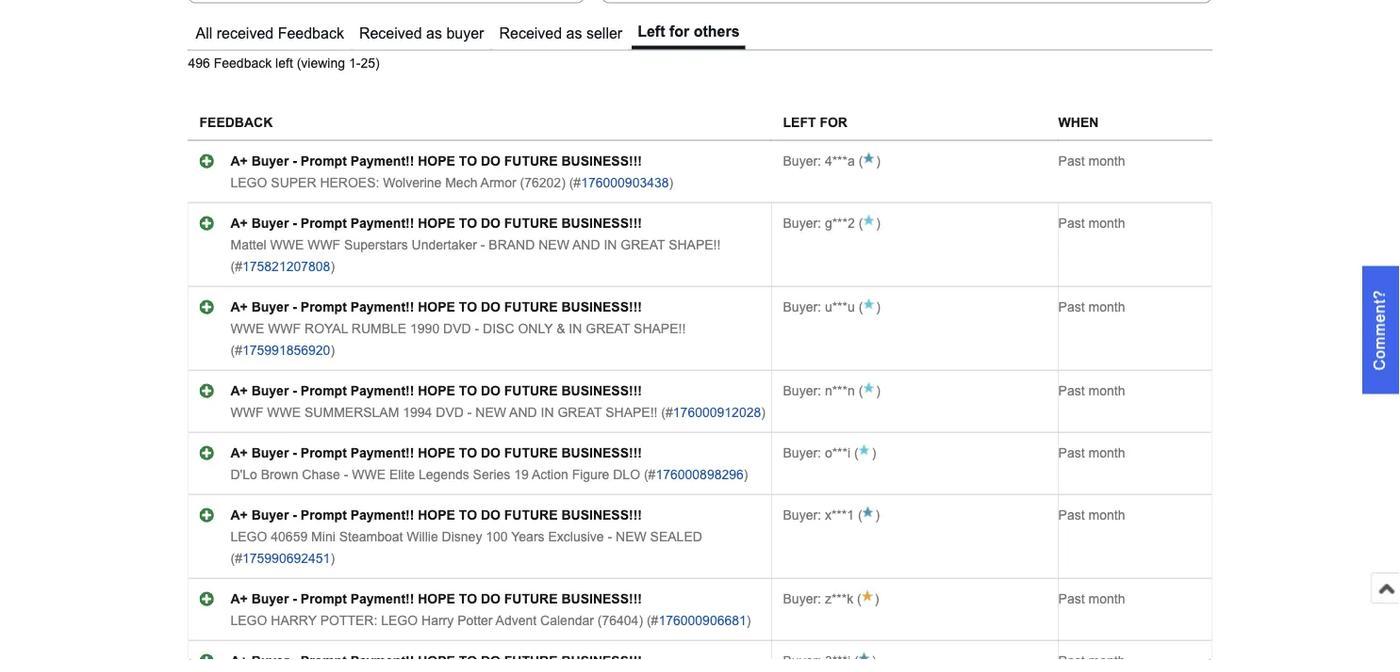 Task type: locate. For each thing, give the bounding box(es) containing it.
prompt down 'heroes:' at top left
[[301, 217, 347, 231]]

buyer: left n***n
[[783, 384, 821, 399]]

future down only
[[504, 384, 558, 399]]

0 horizontal spatial new
[[476, 406, 506, 421]]

(# inside a+ buyer - prompt payment!!  hope to do future business!!! d'lo brown chase - wwe elite legends series 19 action figure dlo (# 176000898296 )
[[644, 468, 656, 483]]

to down the wwe wwf royal rumble 1990 dvd - disc only & in great shape!! (#
[[459, 384, 477, 399]]

7 feedback left for buyer. element from the top
[[783, 593, 854, 607]]

wwe down 175991856920
[[267, 406, 301, 421]]

business!!! up figure
[[561, 447, 642, 461]]

5 payment!! from the top
[[350, 447, 414, 461]]

future
[[504, 154, 558, 169], [504, 217, 558, 231], [504, 301, 558, 315], [504, 384, 558, 399], [504, 447, 558, 461], [504, 509, 558, 524], [504, 593, 558, 607]]

( for buyer: z***k
[[854, 593, 862, 607]]

future inside a+ buyer - prompt payment!!  hope to do future business!!! lego harry potter: lego harry potter advent calendar (76404) (# 176000906681 )
[[504, 593, 558, 607]]

5 business!!! from the top
[[561, 447, 642, 461]]

a+ buyer - prompt payment!!  hope to do future business!!! element for 175821207808
[[231, 217, 642, 231]]

future up only
[[504, 301, 558, 315]]

feedback left for buyer. element
[[783, 154, 855, 169], [783, 217, 855, 231], [783, 301, 855, 315], [783, 384, 855, 399], [783, 447, 851, 461], [783, 509, 854, 524], [783, 593, 854, 607], [783, 655, 851, 661]]

4 a+ from the top
[[231, 384, 248, 399]]

4 to from the top
[[459, 384, 477, 399]]

feedback left for buyer. element containing buyer: o***i
[[783, 447, 851, 461]]

buyer: left x***1
[[783, 509, 821, 524]]

feedback left for buyer. element for lego harry potter: lego harry potter advent calendar (76404) (#
[[783, 593, 854, 607]]

19
[[514, 468, 529, 483]]

3 buyer: from the top
[[783, 301, 821, 315]]

100
[[486, 531, 508, 545]]

feedback inside all received feedback 'button'
[[278, 25, 344, 42]]

176000906681
[[659, 614, 747, 629]]

feedback left for buyer. element for mattel wwe wwf superstars undertaker - brand new and in great shape!! (#
[[783, 217, 855, 231]]

wwe inside mattel wwe wwf superstars undertaker - brand new and in great shape!! (#
[[270, 238, 304, 253]]

1 vertical spatial dvd
[[436, 406, 464, 421]]

0 horizontal spatial received
[[359, 25, 422, 42]]

4 month from the top
[[1089, 384, 1125, 399]]

a+ up mattel
[[231, 217, 248, 231]]

future inside a+ buyer - prompt payment!!  hope to do future business!!! d'lo brown chase - wwe elite legends series 19 action figure dlo (# 176000898296 )
[[504, 447, 558, 461]]

175821207808
[[242, 260, 330, 275]]

feedback left for buyer. element containing buyer: u***u
[[783, 301, 855, 315]]

7 prompt from the top
[[301, 593, 347, 607]]

feedback up (viewing
[[278, 25, 344, 42]]

a+ buyer - prompt payment!!  hope to do future business!!! element up '1990'
[[231, 301, 642, 315]]

do up potter
[[481, 593, 501, 607]]

future up brand
[[504, 217, 558, 231]]

z***k
[[825, 593, 854, 607]]

received as buyer
[[359, 25, 484, 42]]

7 a+ from the top
[[231, 593, 248, 607]]

1 month from the top
[[1089, 154, 1125, 169]]

shape!! inside mattel wwe wwf superstars undertaker - brand new and in great shape!! (#
[[669, 238, 721, 253]]

0 vertical spatial wwf
[[308, 238, 341, 253]]

wwe
[[270, 238, 304, 253], [231, 322, 264, 337], [267, 406, 301, 421], [352, 468, 386, 483]]

payment!! up the superstars
[[350, 217, 414, 231]]

past for buyer: n***n
[[1059, 384, 1085, 399]]

feedback left for buyer. element down 'buyer: z***k'
[[783, 655, 851, 661]]

wwf up 175821207808 )
[[308, 238, 341, 253]]

all received feedback
[[196, 25, 344, 42]]

past month
[[1059, 154, 1125, 169], [1059, 217, 1125, 231], [1059, 301, 1125, 315], [1059, 384, 1125, 399], [1059, 447, 1125, 461], [1059, 509, 1125, 524], [1059, 593, 1125, 607]]

mattel wwe wwf superstars undertaker - brand new and in great shape!! (#
[[231, 238, 721, 275]]

g***2
[[825, 217, 855, 231]]

176000912028
[[673, 406, 761, 421]]

a+ down 175990692451 link
[[231, 593, 248, 607]]

past month for x***1
[[1059, 509, 1125, 524]]

2 vertical spatial shape!!
[[606, 406, 658, 421]]

2 horizontal spatial wwf
[[308, 238, 341, 253]]

175991856920 )
[[242, 344, 335, 358]]

wwe left elite
[[352, 468, 386, 483]]

7 to from the top
[[459, 593, 477, 607]]

feedback left for buyer. element down buyer: x***1
[[783, 593, 854, 607]]

undertaker
[[412, 238, 477, 253]]

past month for g***2
[[1059, 217, 1125, 231]]

dvd
[[443, 322, 471, 337], [436, 406, 464, 421]]

4 buyer from the top
[[251, 384, 289, 399]]

- inside a+ buyer - prompt payment!!  hope to do future business!!! lego super heroes: wolverine mech armor (76202) (# 176000903438 )
[[293, 154, 297, 169]]

business!!! down &
[[561, 384, 642, 399]]

buyer up 'super'
[[251, 154, 289, 169]]

7 past month element from the top
[[1059, 593, 1125, 607]]

payment!! up the potter:
[[350, 593, 414, 607]]

7 buyer from the top
[[251, 593, 289, 607]]

past month element for z***k
[[1059, 593, 1125, 607]]

buyer: for buyer: n***n
[[783, 384, 821, 399]]

2 buyer from the top
[[251, 217, 289, 231]]

4 past month element from the top
[[1059, 384, 1125, 399]]

496
[[188, 57, 210, 71]]

6 prompt from the top
[[301, 509, 347, 524]]

buyer up harry at the left bottom
[[251, 593, 289, 607]]

payment!! up the summerslam
[[350, 384, 414, 399]]

a+ down feedback on the top left of page
[[231, 154, 248, 169]]

feedback left for buyer. element containing buyer: g***2
[[783, 217, 855, 231]]

past for buyer: 4***a
[[1059, 154, 1085, 169]]

wwe up 175821207808
[[270, 238, 304, 253]]

lego inside a+ buyer - prompt payment!!  hope to do future business!!! lego super heroes: wolverine mech armor (76202) (# 176000903438 )
[[231, 176, 267, 191]]

a+ buyer - prompt payment!!  hope to do future business!!! d'lo brown chase - wwe elite legends series 19 action figure dlo (# 176000898296 )
[[231, 447, 748, 483]]

received for received as buyer
[[359, 25, 422, 42]]

received up 25) at left
[[359, 25, 422, 42]]

4 payment!! from the top
[[350, 384, 414, 399]]

past month for 4***a
[[1059, 154, 1125, 169]]

buyer: for buyer: z***k
[[783, 593, 821, 607]]

- inside a+ buyer - prompt payment!!  hope to do future business!!! lego harry potter: lego harry potter advent calendar (76404) (# 176000906681 )
[[293, 593, 297, 607]]

wwf inside the wwe wwf royal rumble 1990 dvd - disc only & in great shape!! (#
[[268, 322, 301, 337]]

as left seller
[[566, 25, 582, 42]]

2 past month element from the top
[[1059, 217, 1125, 231]]

2 month from the top
[[1089, 217, 1125, 231]]

6 a+ buyer - prompt payment!!  hope to do future business!!! element from the top
[[231, 509, 642, 524]]

7 payment!! from the top
[[350, 593, 414, 607]]

a+ buyer - prompt payment!!  hope to do future business!!! element down harry
[[231, 655, 642, 661]]

business!!! inside a+ buyer - prompt payment!!  hope to do future business!!! wwf wwe summerslam 1994 dvd - new and in great shape!! (# 176000912028 )
[[561, 384, 642, 399]]

as inside button
[[426, 25, 442, 42]]

wwf
[[308, 238, 341, 253], [268, 322, 301, 337], [231, 406, 264, 421]]

- down 175821207808 )
[[293, 301, 297, 315]]

a+
[[231, 154, 248, 169], [231, 217, 248, 231], [231, 301, 248, 315], [231, 384, 248, 399], [231, 447, 248, 461], [231, 509, 248, 524], [231, 593, 248, 607]]

4 past month from the top
[[1059, 384, 1125, 399]]

3 a+ buyer - prompt payment!!  hope to do future business!!! from the top
[[231, 509, 642, 524]]

2 vertical spatial great
[[558, 406, 602, 421]]

1 a+ buyer - prompt payment!!  hope to do future business!!! from the top
[[231, 217, 642, 231]]

business!!! inside a+ buyer - prompt payment!!  hope to do future business!!! d'lo brown chase - wwe elite legends series 19 action figure dlo (# 176000898296 )
[[561, 447, 642, 461]]

advent
[[496, 614, 537, 629]]

feedback left for buyer. element containing buyer: z***k
[[783, 593, 854, 607]]

new right brand
[[539, 238, 569, 253]]

0 vertical spatial dvd
[[443, 322, 471, 337]]

to inside a+ buyer - prompt payment!!  hope to do future business!!! lego harry potter: lego harry potter advent calendar (76404) (# 176000906681 )
[[459, 593, 477, 607]]

5 hope from the top
[[418, 447, 455, 461]]

great inside mattel wwe wwf superstars undertaker - brand new and in great shape!! (#
[[621, 238, 665, 253]]

wwf up the d'lo
[[231, 406, 264, 421]]

hope
[[418, 154, 455, 169], [418, 217, 455, 231], [418, 301, 455, 315], [418, 384, 455, 399], [418, 447, 455, 461], [418, 509, 455, 524], [418, 593, 455, 607]]

4 feedback left for buyer. element from the top
[[783, 384, 855, 399]]

1 past month element from the top
[[1059, 154, 1125, 169]]

hope up the wolverine
[[418, 154, 455, 169]]

past month for o***i
[[1059, 447, 1125, 461]]

prompt up chase
[[301, 447, 347, 461]]

4 business!!! from the top
[[561, 384, 642, 399]]

feedback left for buyer. element for wwf wwe summerslam 1994 dvd - new and in great shape!! (#
[[783, 384, 855, 399]]

1 past month from the top
[[1059, 154, 1125, 169]]

3 a+ from the top
[[231, 301, 248, 315]]

1 horizontal spatial in
[[569, 322, 582, 337]]

feedback
[[199, 116, 273, 131]]

0 vertical spatial great
[[621, 238, 665, 253]]

1 vertical spatial shape!!
[[634, 322, 686, 337]]

and up a+ buyer - prompt payment!!  hope to do future business!!! d'lo brown chase - wwe elite legends series 19 action figure dlo (# 176000898296 )
[[509, 406, 537, 421]]

left for
[[783, 116, 848, 131]]

mattel
[[231, 238, 266, 253]]

prompt up 'heroes:' at top left
[[301, 154, 347, 169]]

do inside a+ buyer - prompt payment!!  hope to do future business!!! d'lo brown chase - wwe elite legends series 19 action figure dlo (# 176000898296 )
[[481, 447, 501, 461]]

4 do from the top
[[481, 384, 501, 399]]

2 past month from the top
[[1059, 217, 1125, 231]]

dvd right '1990'
[[443, 322, 471, 337]]

1 horizontal spatial wwf
[[268, 322, 301, 337]]

to inside a+ buyer - prompt payment!!  hope to do future business!!! wwf wwe summerslam 1994 dvd - new and in great shape!! (# 176000912028 )
[[459, 384, 477, 399]]

3 past month from the top
[[1059, 301, 1125, 315]]

- up 40659
[[293, 509, 297, 524]]

payment!! up rumble
[[350, 301, 414, 315]]

future up advent
[[504, 593, 558, 607]]

1 hope from the top
[[418, 154, 455, 169]]

- up harry at the left bottom
[[293, 593, 297, 607]]

0 horizontal spatial wwf
[[231, 406, 264, 421]]

do up brand
[[481, 217, 501, 231]]

to up disney
[[459, 509, 477, 524]]

shape!!
[[669, 238, 721, 253], [634, 322, 686, 337], [606, 406, 658, 421]]

1 vertical spatial and
[[509, 406, 537, 421]]

do inside a+ buyer - prompt payment!!  hope to do future business!!! wwf wwe summerslam 1994 dvd - new and in great shape!! (# 176000912028 )
[[481, 384, 501, 399]]

- right exclusive
[[608, 531, 612, 545]]

left
[[275, 57, 293, 71]]

a+ down "175991856920" link
[[231, 384, 248, 399]]

do up armor
[[481, 154, 501, 169]]

prompt inside a+ buyer - prompt payment!!  hope to do future business!!! wwf wwe summerslam 1994 dvd - new and in great shape!! (# 176000912028 )
[[301, 384, 347, 399]]

0 vertical spatial shape!!
[[669, 238, 721, 253]]

hope up 1994
[[418, 384, 455, 399]]

1 vertical spatial new
[[476, 406, 506, 421]]

)
[[876, 154, 881, 169], [669, 176, 673, 191], [876, 217, 881, 231], [330, 260, 335, 275], [876, 301, 881, 315], [330, 344, 335, 358], [876, 384, 881, 399], [761, 406, 766, 421], [872, 447, 876, 461], [744, 468, 748, 483], [876, 509, 880, 524], [330, 552, 335, 567], [875, 593, 879, 607], [747, 614, 751, 629]]

prompt up the potter:
[[301, 593, 347, 607]]

2 a+ buyer - prompt payment!!  hope to do future business!!! from the top
[[231, 301, 642, 315]]

5 buyer: from the top
[[783, 447, 821, 461]]

(
[[855, 154, 863, 169], [855, 217, 863, 231], [855, 301, 863, 315], [855, 384, 863, 399], [851, 447, 859, 461], [854, 509, 862, 524], [854, 593, 862, 607]]

as for buyer
[[426, 25, 442, 42]]

disney
[[442, 531, 482, 545]]

2 a+ from the top
[[231, 217, 248, 231]]

) inside a+ buyer - prompt payment!!  hope to do future business!!! lego super heroes: wolverine mech armor (76202) (# 176000903438 )
[[669, 176, 673, 191]]

175990692451
[[242, 552, 330, 567]]

2 received from the left
[[499, 25, 562, 42]]

to up potter
[[459, 593, 477, 607]]

2 future from the top
[[504, 217, 558, 231]]

hope up harry
[[418, 593, 455, 607]]

2 past from the top
[[1059, 217, 1085, 231]]

1 horizontal spatial as
[[566, 25, 582, 42]]

3 payment!! from the top
[[350, 301, 414, 315]]

hope up 'undertaker'
[[418, 217, 455, 231]]

5 month from the top
[[1089, 447, 1125, 461]]

great up figure
[[558, 406, 602, 421]]

5 past from the top
[[1059, 447, 1085, 461]]

6 to from the top
[[459, 509, 477, 524]]

do up 100
[[481, 509, 501, 524]]

payment!! up steamboat
[[350, 509, 414, 524]]

a+ down 175821207808
[[231, 301, 248, 315]]

2 vertical spatial in
[[541, 406, 554, 421]]

a+ buyer - prompt payment!!  hope to do future business!!! element up 'undertaker'
[[231, 217, 642, 231]]

business!!!
[[561, 154, 642, 169], [561, 217, 642, 231], [561, 301, 642, 315], [561, 384, 642, 399], [561, 447, 642, 461], [561, 509, 642, 524], [561, 593, 642, 607]]

past for buyer: g***2
[[1059, 217, 1085, 231]]

3 do from the top
[[481, 301, 501, 315]]

mech
[[445, 176, 478, 191]]

buyer inside a+ buyer - prompt payment!!  hope to do future business!!! d'lo brown chase - wwe elite legends series 19 action figure dlo (# 176000898296 )
[[251, 447, 289, 461]]

buyer down 175821207808
[[251, 301, 289, 315]]

prompt
[[301, 154, 347, 169], [301, 217, 347, 231], [301, 301, 347, 315], [301, 384, 347, 399], [301, 447, 347, 461], [301, 509, 347, 524], [301, 593, 347, 607]]

7 business!!! from the top
[[561, 593, 642, 607]]

0 horizontal spatial in
[[541, 406, 554, 421]]

hope up legends
[[418, 447, 455, 461]]

- up 'super'
[[293, 154, 297, 169]]

dvd right 1994
[[436, 406, 464, 421]]

received inside button
[[499, 25, 562, 42]]

future inside a+ buyer - prompt payment!!  hope to do future business!!! wwf wwe summerslam 1994 dvd - new and in great shape!! (# 176000912028 )
[[504, 384, 558, 399]]

new
[[539, 238, 569, 253], [476, 406, 506, 421], [616, 531, 647, 545]]

buyer: 4***a
[[783, 154, 855, 169]]

legends
[[419, 468, 469, 483]]

1 do from the top
[[481, 154, 501, 169]]

6 past month from the top
[[1059, 509, 1125, 524]]

past month element for o***i
[[1059, 447, 1125, 461]]

1 feedback left for buyer. element from the top
[[783, 154, 855, 169]]

1 to from the top
[[459, 154, 477, 169]]

wwe inside a+ buyer - prompt payment!!  hope to do future business!!! d'lo brown chase - wwe elite legends series 19 action figure dlo (# 176000898296 )
[[352, 468, 386, 483]]

feedback left for buyer. element for d'lo brown chase - wwe elite legends series 19 action figure dlo (#
[[783, 447, 851, 461]]

(# inside a+ buyer - prompt payment!!  hope to do future business!!! wwf wwe summerslam 1994 dvd - new and in great shape!! (# 176000912028 )
[[661, 406, 673, 421]]

1 vertical spatial great
[[586, 322, 630, 337]]

wwe wwf royal rumble 1990 dvd - disc only & in great shape!! (#
[[231, 322, 686, 358]]

dvd inside a+ buyer - prompt payment!!  hope to do future business!!! wwf wwe summerslam 1994 dvd - new and in great shape!! (# 176000912028 )
[[436, 406, 464, 421]]

176000903438
[[581, 176, 669, 191]]

0 vertical spatial and
[[572, 238, 600, 253]]

payment!! up the wolverine
[[350, 154, 414, 169]]

0 vertical spatial in
[[604, 238, 617, 253]]

mini
[[311, 531, 335, 545]]

6 past from the top
[[1059, 509, 1085, 524]]

buyer: for buyer: g***2
[[783, 217, 821, 231]]

(#
[[569, 176, 581, 191], [231, 260, 242, 275], [231, 344, 242, 358], [661, 406, 673, 421], [644, 468, 656, 483], [231, 552, 242, 567], [647, 614, 659, 629]]

buyer: left u***u
[[783, 301, 821, 315]]

buyer: left 4***a
[[783, 154, 821, 169]]

175821207808 link
[[242, 260, 330, 275]]

a+ buyer - prompt payment!!  hope to do future business!!! element up the wolverine
[[231, 154, 642, 169]]

buyer: u***u
[[783, 301, 855, 315]]

business!!! up (76404)
[[561, 593, 642, 607]]

1 horizontal spatial new
[[539, 238, 569, 253]]

) inside a+ buyer - prompt payment!!  hope to do future business!!! wwf wwe summerslam 1994 dvd - new and in great shape!! (# 176000912028 )
[[761, 406, 766, 421]]

feedback left for buyer. element down left for
[[783, 154, 855, 169]]

received for received as seller
[[499, 25, 562, 42]]

past for buyer: u***u
[[1059, 301, 1085, 315]]

3 month from the top
[[1089, 301, 1125, 315]]

a+ buyer - prompt payment!!  hope to do future business!!! element up the willie
[[231, 509, 642, 524]]

1 buyer: from the top
[[783, 154, 821, 169]]

hope up the willie
[[418, 509, 455, 524]]

left for others button
[[632, 19, 745, 50]]

potter
[[457, 614, 493, 629]]

1 vertical spatial wwf
[[268, 322, 301, 337]]

2 buyer: from the top
[[783, 217, 821, 231]]

a+ buyer - prompt payment!!  hope to do future business!!! element
[[231, 154, 642, 169], [231, 217, 642, 231], [231, 301, 642, 315], [231, 384, 642, 399], [231, 447, 642, 461], [231, 509, 642, 524], [231, 593, 642, 607], [231, 655, 642, 661]]

a+ inside a+ buyer - prompt payment!!  hope to do future business!!! lego harry potter: lego harry potter advent calendar (76404) (# 176000906681 )
[[231, 593, 248, 607]]

5 past month element from the top
[[1059, 447, 1125, 461]]

6 buyer: from the top
[[783, 509, 821, 524]]

business!!! down 176000903438 'link'
[[561, 217, 642, 231]]

0 horizontal spatial as
[[426, 25, 442, 42]]

1 buyer from the top
[[251, 154, 289, 169]]

(# inside the lego 40659  mini steamboat willie disney 100 years exclusive - new sealed (#
[[231, 552, 242, 567]]

new left sealed
[[616, 531, 647, 545]]

7 buyer: from the top
[[783, 593, 821, 607]]

a+ buyer - prompt payment!!  hope to do future business!!! up the willie
[[231, 509, 642, 524]]

and down 176000903438 'link'
[[572, 238, 600, 253]]

rumble
[[352, 322, 407, 337]]

past month element for u***u
[[1059, 301, 1125, 315]]

past month for u***u
[[1059, 301, 1125, 315]]

buyer: g***2
[[783, 217, 855, 231]]

7 future from the top
[[504, 593, 558, 607]]

4 buyer: from the top
[[783, 384, 821, 399]]

business!!! inside a+ buyer - prompt payment!!  hope to do future business!!! lego harry potter: lego harry potter advent calendar (76404) (# 176000906681 )
[[561, 593, 642, 607]]

1 horizontal spatial received
[[499, 25, 562, 42]]

buyer
[[251, 154, 289, 169], [251, 217, 289, 231], [251, 301, 289, 315], [251, 384, 289, 399], [251, 447, 289, 461], [251, 509, 289, 524], [251, 593, 289, 607]]

1 horizontal spatial feedback
[[278, 25, 344, 42]]

feedback element
[[199, 116, 273, 131]]

0 vertical spatial new
[[539, 238, 569, 253]]

7 month from the top
[[1089, 593, 1125, 607]]

received inside button
[[359, 25, 422, 42]]

buyer up mattel
[[251, 217, 289, 231]]

2 a+ buyer - prompt payment!!  hope to do future business!!! element from the top
[[231, 217, 642, 231]]

in down 176000903438 'link'
[[604, 238, 617, 253]]

7 a+ buyer - prompt payment!!  hope to do future business!!! element from the top
[[231, 593, 642, 607]]

superstars
[[344, 238, 408, 253]]

payment!! inside a+ buyer - prompt payment!!  hope to do future business!!! lego harry potter: lego harry potter advent calendar (76404) (# 176000906681 )
[[350, 593, 414, 607]]

- left disc
[[475, 322, 479, 337]]

buyer down "175991856920" link
[[251, 384, 289, 399]]

month for buyer: 4***a
[[1089, 154, 1125, 169]]

- inside mattel wwe wwf superstars undertaker - brand new and in great shape!! (#
[[481, 238, 485, 253]]

payment!! inside a+ buyer - prompt payment!!  hope to do future business!!! d'lo brown chase - wwe elite legends series 19 action figure dlo (# 176000898296 )
[[350, 447, 414, 461]]

1 as from the left
[[426, 25, 442, 42]]

4***a
[[825, 154, 855, 169]]

1 a+ buyer - prompt payment!!  hope to do future business!!! element from the top
[[231, 154, 642, 169]]

7 do from the top
[[481, 593, 501, 607]]

7 hope from the top
[[418, 593, 455, 607]]

feedback left for buyer. element containing buyer: x***1
[[783, 509, 854, 524]]

future up years
[[504, 509, 558, 524]]

past month element for n***n
[[1059, 384, 1125, 399]]

2 vertical spatial a+ buyer - prompt payment!!  hope to do future business!!!
[[231, 509, 642, 524]]

2 prompt from the top
[[301, 217, 347, 231]]

past for buyer: o***i
[[1059, 447, 1085, 461]]

to up mech
[[459, 154, 477, 169]]

past month element for x***1
[[1059, 509, 1125, 524]]

0 horizontal spatial feedback
[[214, 57, 272, 71]]

0 vertical spatial feedback
[[278, 25, 344, 42]]

left
[[638, 23, 665, 40]]

buyer: left z***k
[[783, 593, 821, 607]]

a+ up the d'lo
[[231, 447, 248, 461]]

all received feedback button
[[190, 19, 350, 50]]

1 prompt from the top
[[301, 154, 347, 169]]

1 business!!! from the top
[[561, 154, 642, 169]]

2 business!!! from the top
[[561, 217, 642, 231]]

feedback left for buyer. element for lego 40659  mini steamboat willie disney 100 years exclusive - new sealed (#
[[783, 509, 854, 524]]

5 prompt from the top
[[301, 447, 347, 461]]

to inside a+ buyer - prompt payment!!  hope to do future business!!! d'lo brown chase - wwe elite legends series 19 action figure dlo (# 176000898296 )
[[459, 447, 477, 461]]

new inside a+ buyer - prompt payment!!  hope to do future business!!! wwf wwe summerslam 1994 dvd - new and in great shape!! (# 176000912028 )
[[476, 406, 506, 421]]

8 past month element from the top
[[1059, 655, 1125, 661]]

7 past month from the top
[[1059, 593, 1125, 607]]

0 horizontal spatial and
[[509, 406, 537, 421]]

prompt up the summerslam
[[301, 384, 347, 399]]

5 feedback left for buyer. element from the top
[[783, 447, 851, 461]]

as inside button
[[566, 25, 582, 42]]

new inside the lego 40659  mini steamboat willie disney 100 years exclusive - new sealed (#
[[616, 531, 647, 545]]

4 past from the top
[[1059, 384, 1085, 399]]

to up 'undertaker'
[[459, 217, 477, 231]]

a+ buyer - prompt payment!!  hope to do future business!!! element up 1994
[[231, 384, 642, 399]]

feedback left for buyer. element up buyer: x***1
[[783, 447, 851, 461]]

5 a+ from the top
[[231, 447, 248, 461]]

4 a+ buyer - prompt payment!!  hope to do future business!!! element from the top
[[231, 384, 642, 399]]

payment!! inside a+ buyer - prompt payment!!  hope to do future business!!! wwf wwe summerslam 1994 dvd - new and in great shape!! (# 176000912028 )
[[350, 384, 414, 399]]

calendar
[[540, 614, 594, 629]]

do down the wwe wwf royal rumble 1990 dvd - disc only & in great shape!! (#
[[481, 384, 501, 399]]

payment!!
[[350, 154, 414, 169], [350, 217, 414, 231], [350, 301, 414, 315], [350, 384, 414, 399], [350, 447, 414, 461], [350, 509, 414, 524], [350, 593, 414, 607]]

to up the wwe wwf royal rumble 1990 dvd - disc only & in great shape!! (#
[[459, 301, 477, 315]]

6 a+ from the top
[[231, 509, 248, 524]]

2 vertical spatial wwf
[[231, 406, 264, 421]]

past month element
[[1059, 154, 1125, 169], [1059, 217, 1125, 231], [1059, 301, 1125, 315], [1059, 384, 1125, 399], [1059, 447, 1125, 461], [1059, 509, 1125, 524], [1059, 593, 1125, 607], [1059, 655, 1125, 661]]

buyer: for buyer: x***1
[[783, 509, 821, 524]]

a+ buyer - prompt payment!!  hope to do future business!!!
[[231, 217, 642, 231], [231, 301, 642, 315], [231, 509, 642, 524]]

2 to from the top
[[459, 217, 477, 231]]

month for buyer: g***2
[[1089, 217, 1125, 231]]

1 future from the top
[[504, 154, 558, 169]]

4 future from the top
[[504, 384, 558, 399]]

a+ buyer - prompt payment!!  hope to do future business!!! up 'undertaker'
[[231, 217, 642, 231]]

received
[[359, 25, 422, 42], [499, 25, 562, 42]]

great
[[621, 238, 665, 253], [586, 322, 630, 337], [558, 406, 602, 421]]

buyer: n***n
[[783, 384, 855, 399]]

8 feedback left for buyer. element from the top
[[783, 655, 851, 661]]

a+ down the d'lo
[[231, 509, 248, 524]]

2 horizontal spatial new
[[616, 531, 647, 545]]

0 vertical spatial a+ buyer - prompt payment!!  hope to do future business!!!
[[231, 217, 642, 231]]

as for seller
[[566, 25, 582, 42]]

received as seller
[[499, 25, 622, 42]]

do
[[481, 154, 501, 169], [481, 217, 501, 231], [481, 301, 501, 315], [481, 384, 501, 399], [481, 447, 501, 461], [481, 509, 501, 524], [481, 593, 501, 607]]

in inside a+ buyer - prompt payment!!  hope to do future business!!! wwf wwe summerslam 1994 dvd - new and in great shape!! (# 176000912028 )
[[541, 406, 554, 421]]

5 to from the top
[[459, 447, 477, 461]]

in
[[604, 238, 617, 253], [569, 322, 582, 337], [541, 406, 554, 421]]

hope inside a+ buyer - prompt payment!!  hope to do future business!!! wwf wwe summerslam 1994 dvd - new and in great shape!! (# 176000912028 )
[[418, 384, 455, 399]]

lego left 'super'
[[231, 176, 267, 191]]

to
[[459, 154, 477, 169], [459, 217, 477, 231], [459, 301, 477, 315], [459, 384, 477, 399], [459, 447, 477, 461], [459, 509, 477, 524], [459, 593, 477, 607]]

1 payment!! from the top
[[350, 154, 414, 169]]

a+ buyer - prompt payment!!  hope to do future business!!! up '1990'
[[231, 301, 642, 315]]

- down 'super'
[[293, 217, 297, 231]]

1 vertical spatial a+ buyer - prompt payment!!  hope to do future business!!!
[[231, 301, 642, 315]]

176000898296 link
[[656, 468, 744, 483]]

2 vertical spatial new
[[616, 531, 647, 545]]

business!!! up exclusive
[[561, 509, 642, 524]]

past month for z***k
[[1059, 593, 1125, 607]]

3 past from the top
[[1059, 301, 1085, 315]]

received right buyer
[[499, 25, 562, 42]]

and inside mattel wwe wwf superstars undertaker - brand new and in great shape!! (#
[[572, 238, 600, 253]]

past
[[1059, 154, 1085, 169], [1059, 217, 1085, 231], [1059, 301, 1085, 315], [1059, 384, 1085, 399], [1059, 447, 1085, 461], [1059, 509, 1085, 524], [1059, 593, 1085, 607]]

feedback left for buyer. element containing buyer: 4***a
[[783, 154, 855, 169]]

series
[[473, 468, 510, 483]]

1 vertical spatial feedback
[[214, 57, 272, 71]]

175991856920 link
[[242, 344, 330, 358]]

5 past month from the top
[[1059, 447, 1125, 461]]

a+ buyer - prompt payment!!  hope to do future business!!! for undertaker
[[231, 217, 642, 231]]

and
[[572, 238, 600, 253], [509, 406, 537, 421]]

2 horizontal spatial in
[[604, 238, 617, 253]]

1 horizontal spatial and
[[572, 238, 600, 253]]

1 vertical spatial in
[[569, 322, 582, 337]]

business!!! up &
[[561, 301, 642, 315]]

- right 1994
[[467, 406, 472, 421]]

buyer up 40659
[[251, 509, 289, 524]]

feedback
[[278, 25, 344, 42], [214, 57, 272, 71]]

- down 175991856920 )
[[293, 384, 297, 399]]

5 do from the top
[[481, 447, 501, 461]]

feedback left for buyer. element containing buyer: n***n
[[783, 384, 855, 399]]

lego left 40659
[[231, 531, 267, 545]]



Task type: describe. For each thing, give the bounding box(es) containing it.
6 future from the top
[[504, 509, 558, 524]]

business!!! inside a+ buyer - prompt payment!!  hope to do future business!!! lego super heroes: wolverine mech armor (76202) (# 176000903438 )
[[561, 154, 642, 169]]

past for buyer: x***1
[[1059, 509, 1085, 524]]

prompt inside a+ buyer - prompt payment!!  hope to do future business!!! d'lo brown chase - wwe elite legends series 19 action figure dlo (# 176000898296 )
[[301, 447, 347, 461]]

o***i
[[825, 447, 851, 461]]

prompt inside a+ buyer - prompt payment!!  hope to do future business!!! lego super heroes: wolverine mech armor (76202) (# 176000903438 )
[[301, 154, 347, 169]]

( for buyer: u***u
[[855, 301, 863, 315]]

future inside a+ buyer - prompt payment!!  hope to do future business!!! lego super heroes: wolverine mech armor (76202) (# 176000903438 )
[[504, 154, 558, 169]]

month for buyer: n***n
[[1089, 384, 1125, 399]]

brown
[[261, 468, 298, 483]]

(viewing
[[297, 57, 345, 71]]

years
[[511, 531, 545, 545]]

great inside the wwe wwf royal rumble 1990 dvd - disc only & in great shape!! (#
[[586, 322, 630, 337]]

buyer: for buyer: u***u
[[783, 301, 821, 315]]

month for buyer: o***i
[[1089, 447, 1125, 461]]

steamboat
[[339, 531, 403, 545]]

wwf inside a+ buyer - prompt payment!!  hope to do future business!!! wwf wwe summerslam 1994 dvd - new and in great shape!! (# 176000912028 )
[[231, 406, 264, 421]]

buyer inside a+ buyer - prompt payment!!  hope to do future business!!! lego harry potter: lego harry potter advent calendar (76404) (# 176000906681 )
[[251, 593, 289, 607]]

figure
[[572, 468, 609, 483]]

u***u
[[825, 301, 855, 315]]

a+ inside a+ buyer - prompt payment!!  hope to do future business!!! d'lo brown chase - wwe elite legends series 19 action figure dlo (# 176000898296 )
[[231, 447, 248, 461]]

do inside a+ buyer - prompt payment!!  hope to do future business!!! lego harry potter: lego harry potter advent calendar (76404) (# 176000906681 )
[[481, 593, 501, 607]]

6 do from the top
[[481, 509, 501, 524]]

(76202)
[[520, 176, 566, 191]]

buyer: for buyer: o***i
[[783, 447, 821, 461]]

super
[[271, 176, 316, 191]]

40659
[[271, 531, 308, 545]]

seller
[[586, 25, 622, 42]]

left for others
[[638, 23, 740, 40]]

comment? link
[[1363, 266, 1400, 395]]

496 feedback left (viewing 1-25)
[[188, 57, 380, 71]]

hope inside a+ buyer - prompt payment!!  hope to do future business!!! lego harry potter: lego harry potter advent calendar (76404) (# 176000906681 )
[[418, 593, 455, 607]]

(# inside mattel wwe wwf superstars undertaker - brand new and in great shape!! (#
[[231, 260, 242, 275]]

175821207808 )
[[242, 260, 335, 275]]

a+ buyer - prompt payment!!  hope to do future business!!! lego super heroes: wolverine mech armor (76202) (# 176000903438 )
[[231, 154, 673, 191]]

and inside a+ buyer - prompt payment!!  hope to do future business!!! wwf wwe summerslam 1994 dvd - new and in great shape!! (# 176000912028 )
[[509, 406, 537, 421]]

a+ buyer - prompt payment!!  hope to do future business!!! element for 176000898296
[[231, 447, 642, 461]]

great inside a+ buyer - prompt payment!!  hope to do future business!!! wwf wwe summerslam 1994 dvd - new and in great shape!! (# 176000912028 )
[[558, 406, 602, 421]]

buyer inside a+ buyer - prompt payment!!  hope to do future business!!! lego super heroes: wolverine mech armor (76202) (# 176000903438 )
[[251, 154, 289, 169]]

176000906681 link
[[659, 614, 747, 629]]

buyer: z***k
[[783, 593, 854, 607]]

wwf inside mattel wwe wwf superstars undertaker - brand new and in great shape!! (#
[[308, 238, 341, 253]]

3 hope from the top
[[418, 301, 455, 315]]

2 payment!! from the top
[[350, 217, 414, 231]]

2 do from the top
[[481, 217, 501, 231]]

a+ buyer - prompt payment!!  hope to do future business!!! lego harry potter: lego harry potter advent calendar (76404) (# 176000906681 )
[[231, 593, 751, 629]]

176000898296
[[656, 468, 744, 483]]

( for buyer: o***i
[[851, 447, 859, 461]]

1-
[[349, 57, 361, 71]]

sealed
[[650, 531, 702, 545]]

d'lo
[[231, 468, 257, 483]]

175990692451 )
[[242, 552, 335, 567]]

do inside a+ buyer - prompt payment!!  hope to do future business!!! lego super heroes: wolverine mech armor (76202) (# 176000903438 )
[[481, 154, 501, 169]]

buyer: x***1
[[783, 509, 854, 524]]

3 business!!! from the top
[[561, 301, 642, 315]]

received as seller button
[[494, 19, 628, 50]]

disc
[[483, 322, 514, 337]]

potter:
[[320, 614, 378, 629]]

wwe inside the wwe wwf royal rumble 1990 dvd - disc only & in great shape!! (#
[[231, 322, 264, 337]]

past month element for 4***a
[[1059, 154, 1125, 169]]

- right chase
[[344, 468, 348, 483]]

prompt inside a+ buyer - prompt payment!!  hope to do future business!!! lego harry potter: lego harry potter advent calendar (76404) (# 176000906681 )
[[301, 593, 347, 607]]

chase
[[302, 468, 340, 483]]

received as buyer button
[[354, 19, 490, 50]]

a+ buyer - prompt payment!!  hope to do future business!!! wwf wwe summerslam 1994 dvd - new and in great shape!! (# 176000912028 )
[[231, 384, 766, 421]]

dvd inside the wwe wwf royal rumble 1990 dvd - disc only & in great shape!! (#
[[443, 322, 471, 337]]

wwe inside a+ buyer - prompt payment!!  hope to do future business!!! wwf wwe summerslam 1994 dvd - new and in great shape!! (# 176000912028 )
[[267, 406, 301, 421]]

( for buyer: n***n
[[855, 384, 863, 399]]

a+ buyer - prompt payment!!  hope to do future business!!! for willie
[[231, 509, 642, 524]]

n***n
[[825, 384, 855, 399]]

buyer inside a+ buyer - prompt payment!!  hope to do future business!!! wwf wwe summerslam 1994 dvd - new and in great shape!! (# 176000912028 )
[[251, 384, 289, 399]]

summerslam
[[305, 406, 399, 421]]

( for buyer: x***1
[[854, 509, 862, 524]]

) inside a+ buyer - prompt payment!!  hope to do future business!!! lego harry potter: lego harry potter advent calendar (76404) (# 176000906681 )
[[747, 614, 751, 629]]

6 business!!! from the top
[[561, 509, 642, 524]]

in inside mattel wwe wwf superstars undertaker - brand new and in great shape!! (#
[[604, 238, 617, 253]]

( for buyer: 4***a
[[855, 154, 863, 169]]

a+ inside a+ buyer - prompt payment!!  hope to do future business!!! lego super heroes: wolverine mech armor (76202) (# 176000903438 )
[[231, 154, 248, 169]]

royal
[[305, 322, 348, 337]]

175990692451 link
[[242, 552, 330, 567]]

elite
[[389, 468, 415, 483]]

hope inside a+ buyer - prompt payment!!  hope to do future business!!! d'lo brown chase - wwe elite legends series 19 action figure dlo (# 176000898296 )
[[418, 447, 455, 461]]

feedback left for buyer. element for wwe wwf royal rumble 1990 dvd - disc only & in great shape!! (#
[[783, 301, 855, 315]]

1990
[[410, 322, 440, 337]]

hope inside a+ buyer - prompt payment!!  hope to do future business!!! lego super heroes: wolverine mech armor (76202) (# 176000903438 )
[[418, 154, 455, 169]]

a+ buyer - prompt payment!!  hope to do future business!!! element for 175990692451
[[231, 509, 642, 524]]

176000912028 link
[[673, 406, 761, 421]]

exclusive
[[548, 531, 604, 545]]

lego left harry at the left bottom
[[231, 614, 267, 629]]

lego left harry
[[381, 614, 418, 629]]

a+ inside a+ buyer - prompt payment!!  hope to do future business!!! wwf wwe summerslam 1994 dvd - new and in great shape!! (# 176000912028 )
[[231, 384, 248, 399]]

month for buyer: x***1
[[1089, 509, 1125, 524]]

feedback left for buyer. element for lego super heroes: wolverine mech armor (76202) (#
[[783, 154, 855, 169]]

harry
[[271, 614, 317, 629]]

harry
[[422, 614, 454, 629]]

month for buyer: z***k
[[1089, 593, 1125, 607]]

willie
[[407, 531, 438, 545]]

buyer: o***i
[[783, 447, 851, 461]]

3 prompt from the top
[[301, 301, 347, 315]]

a+ buyer - prompt payment!!  hope to do future business!!! element for 176000912028
[[231, 384, 642, 399]]

new inside mattel wwe wwf superstars undertaker - brand new and in great shape!! (#
[[539, 238, 569, 253]]

all
[[196, 25, 212, 42]]

176000903438 link
[[581, 176, 669, 191]]

month for buyer: u***u
[[1089, 301, 1125, 315]]

past for buyer: z***k
[[1059, 593, 1085, 607]]

past month for n***n
[[1059, 384, 1125, 399]]

armor
[[480, 176, 516, 191]]

(# inside a+ buyer - prompt payment!!  hope to do future business!!! lego super heroes: wolverine mech armor (76202) (# 176000903438 )
[[569, 176, 581, 191]]

6 buyer from the top
[[251, 509, 289, 524]]

3 to from the top
[[459, 301, 477, 315]]

wolverine
[[383, 176, 442, 191]]

when element
[[1059, 116, 1099, 131]]

received
[[217, 25, 274, 42]]

left
[[783, 116, 816, 131]]

25)
[[361, 57, 380, 71]]

heroes:
[[320, 176, 379, 191]]

in inside the wwe wwf royal rumble 1990 dvd - disc only & in great shape!! (#
[[569, 322, 582, 337]]

action
[[532, 468, 568, 483]]

6 payment!! from the top
[[350, 509, 414, 524]]

(# inside a+ buyer - prompt payment!!  hope to do future business!!! lego harry potter: lego harry potter advent calendar (76404) (# 176000906681 )
[[647, 614, 659, 629]]

&
[[556, 322, 565, 337]]

left for element
[[783, 116, 848, 131]]

(# inside the wwe wwf royal rumble 1990 dvd - disc only & in great shape!! (#
[[231, 344, 242, 358]]

1994
[[403, 406, 432, 421]]

shape!! inside a+ buyer - prompt payment!!  hope to do future business!!! wwf wwe summerslam 1994 dvd - new and in great shape!! (# 176000912028 )
[[606, 406, 658, 421]]

3 future from the top
[[504, 301, 558, 315]]

(76404)
[[598, 614, 643, 629]]

shape!! inside the wwe wwf royal rumble 1990 dvd - disc only & in great shape!! (#
[[634, 322, 686, 337]]

a+ buyer - prompt payment!!  hope to do future business!!! element for 175991856920
[[231, 301, 642, 315]]

lego 40659  mini steamboat willie disney 100 years exclusive - new sealed (#
[[231, 531, 702, 567]]

lego inside the lego 40659  mini steamboat willie disney 100 years exclusive - new sealed (#
[[231, 531, 267, 545]]

6 hope from the top
[[418, 509, 455, 524]]

a+ buyer - prompt payment!!  hope to do future business!!! for 1990
[[231, 301, 642, 315]]

( for buyer: g***2
[[855, 217, 863, 231]]

a+ buyer - prompt payment!!  hope to do future business!!! element for 176000903438
[[231, 154, 642, 169]]

only
[[518, 322, 553, 337]]

2 hope from the top
[[418, 217, 455, 231]]

buyer
[[446, 25, 484, 42]]

- inside the lego 40659  mini steamboat willie disney 100 years exclusive - new sealed (#
[[608, 531, 612, 545]]

- up brown
[[293, 447, 297, 461]]

x***1
[[825, 509, 854, 524]]

payment!! inside a+ buyer - prompt payment!!  hope to do future business!!! lego super heroes: wolverine mech armor (76202) (# 176000903438 )
[[350, 154, 414, 169]]

dlo
[[613, 468, 640, 483]]

for
[[669, 23, 690, 40]]

8 a+ buyer - prompt payment!!  hope to do future business!!! element from the top
[[231, 655, 642, 661]]

to inside a+ buyer - prompt payment!!  hope to do future business!!! lego super heroes: wolverine mech armor (76202) (# 176000903438 )
[[459, 154, 477, 169]]

past month element for g***2
[[1059, 217, 1125, 231]]

comment?
[[1371, 290, 1388, 371]]

3 buyer from the top
[[251, 301, 289, 315]]

brand
[[489, 238, 535, 253]]

) inside a+ buyer - prompt payment!!  hope to do future business!!! d'lo brown chase - wwe elite legends series 19 action figure dlo (# 176000898296 )
[[744, 468, 748, 483]]

- inside the wwe wwf royal rumble 1990 dvd - disc only & in great shape!! (#
[[475, 322, 479, 337]]

175991856920
[[242, 344, 330, 358]]

a+ buyer - prompt payment!!  hope to do future business!!! element for 176000906681
[[231, 593, 642, 607]]

buyer: for buyer: 4***a
[[783, 154, 821, 169]]

when
[[1059, 116, 1099, 131]]



Task type: vqa. For each thing, say whether or not it's contained in the screenshot.
Use
no



